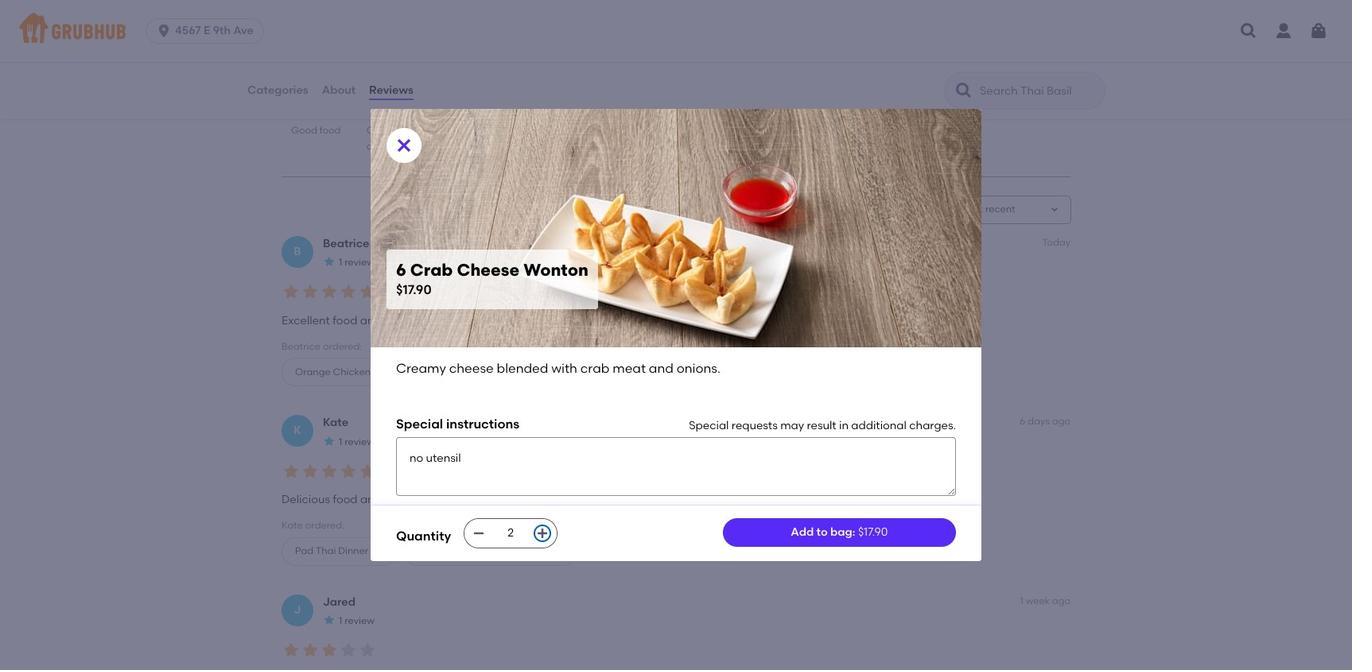 Task type: locate. For each thing, give the bounding box(es) containing it.
0 horizontal spatial $17.90
[[396, 283, 432, 298]]

wonton inside 6 crab cheese wonton $17.90
[[524, 260, 589, 280]]

1 horizontal spatial 6
[[453, 367, 458, 378]]

dinner right thai
[[338, 546, 369, 557]]

requests
[[732, 420, 778, 433]]

2 vertical spatial review
[[345, 616, 375, 627]]

1 horizontal spatial crab
[[461, 367, 484, 378]]

2 wonton from the top
[[524, 367, 561, 378]]

rolls
[[527, 546, 549, 557]]

days
[[1028, 416, 1050, 427]]

0 vertical spatial ordered:
[[323, 341, 362, 352]]

arrived
[[649, 314, 687, 328]]

kate right k
[[323, 416, 349, 430]]

correct
[[442, 125, 478, 136]]

kate
[[323, 416, 349, 430], [282, 521, 303, 532]]

0 horizontal spatial special
[[396, 417, 443, 432]]

0 horizontal spatial crab
[[410, 260, 453, 280]]

1 right b at the top of page
[[339, 257, 342, 268]]

2 vertical spatial 1 review
[[339, 616, 375, 627]]

crab inside 6 crab cheese wonton button
[[461, 367, 484, 378]]

1 1 review from the top
[[339, 257, 375, 268]]

0 vertical spatial $17.90
[[396, 283, 432, 298]]

6 inside 6 crab cheese wonton $17.90
[[396, 260, 406, 280]]

1
[[339, 257, 342, 268], [339, 437, 342, 448], [1021, 596, 1024, 607], [339, 616, 342, 627]]

excellent food and the driver was excellent my food was still hot and arrived early excellent excellent excellent
[[282, 314, 869, 328]]

0 vertical spatial cheese
[[457, 260, 520, 280]]

and right hot
[[625, 314, 646, 328]]

0 vertical spatial beatrice
[[323, 237, 370, 250]]

1 right k
[[339, 437, 342, 448]]

dinner for very
[[338, 546, 369, 557]]

plus icon image
[[410, 368, 419, 377], [567, 368, 576, 377], [375, 547, 385, 557]]

$17.90 inside 6 crab cheese wonton $17.90
[[396, 283, 432, 298]]

sort
[[908, 204, 926, 215]]

1 review
[[339, 257, 375, 268], [339, 437, 375, 448], [339, 616, 375, 627]]

6 inside button
[[453, 367, 458, 378]]

2 1 review from the top
[[339, 437, 375, 448]]

food right "my"
[[532, 314, 557, 328]]

3 1 review from the top
[[339, 616, 375, 627]]

1 vertical spatial crab
[[461, 367, 484, 378]]

1 horizontal spatial beatrice
[[323, 237, 370, 250]]

special for special requests may result in additional charges.
[[689, 420, 729, 433]]

search icon image
[[955, 81, 974, 100]]

dinner for the
[[373, 367, 404, 378]]

0 vertical spatial review
[[345, 257, 375, 268]]

add to bag: $17.90
[[791, 526, 888, 540]]

2 vertical spatial 6
[[1020, 416, 1026, 427]]

cheese inside 6 crab cheese wonton $17.90
[[457, 260, 520, 280]]

6 crab cheese wonton
[[453, 367, 561, 378]]

0 vertical spatial kate
[[323, 416, 349, 430]]

ordered: for delicious
[[305, 521, 345, 532]]

2 review from the top
[[345, 437, 375, 448]]

1 wonton from the top
[[524, 260, 589, 280]]

driver
[[405, 314, 435, 328]]

special
[[396, 417, 443, 432], [689, 420, 729, 433]]

dinner
[[373, 367, 404, 378], [338, 546, 369, 557]]

hot
[[604, 314, 622, 328]]

1 review right k
[[339, 437, 375, 448]]

1 down jared
[[339, 616, 342, 627]]

1 review down jared
[[339, 616, 375, 627]]

the
[[384, 314, 402, 328]]

review down jared
[[345, 616, 375, 627]]

special left requests
[[689, 420, 729, 433]]

main navigation navigation
[[0, 0, 1353, 62]]

crab
[[581, 361, 610, 376]]

4567
[[175, 24, 201, 37]]

and left the
[[360, 314, 382, 328]]

1 vertical spatial review
[[345, 437, 375, 448]]

0 horizontal spatial plus icon image
[[375, 547, 385, 557]]

was
[[438, 314, 460, 328], [560, 314, 581, 328]]

1 ago from the top
[[1053, 416, 1071, 427]]

1 horizontal spatial was
[[560, 314, 581, 328]]

review for jared
[[345, 616, 375, 627]]

about
[[322, 83, 356, 97]]

orange chicken dinner
[[295, 367, 404, 378]]

beatrice
[[323, 237, 370, 250], [282, 341, 321, 352]]

plus icon image inside orange chicken dinner button
[[410, 368, 419, 377]]

1 vertical spatial dinner
[[338, 546, 369, 557]]

1 vertical spatial cheese
[[487, 367, 522, 378]]

special instructions
[[396, 417, 520, 432]]

$17.90 up driver
[[396, 283, 432, 298]]

instructions
[[446, 417, 520, 432]]

special down creamy
[[396, 417, 443, 432]]

cheese
[[457, 260, 520, 280], [487, 367, 522, 378]]

add
[[791, 526, 814, 540]]

plus icon image inside pad thai dinner 'button'
[[375, 547, 385, 557]]

cheese up "my"
[[457, 260, 520, 280]]

cheese inside button
[[487, 367, 522, 378]]

excellent
[[282, 314, 330, 328]]

food up beatrice ordered:
[[333, 314, 358, 328]]

plus icon image left crab
[[567, 368, 576, 377]]

94
[[442, 108, 455, 121]]

$17.90
[[396, 283, 432, 298], [859, 526, 888, 540]]

92
[[367, 108, 380, 121]]

1 vertical spatial kate
[[282, 521, 303, 532]]

cheese
[[449, 361, 494, 376]]

dinner inside 'button'
[[338, 546, 369, 557]]

$17.90 right bag:
[[859, 526, 888, 540]]

ordered: up orange chicken dinner
[[323, 341, 362, 352]]

1 excellent from the left
[[462, 314, 511, 328]]

6 for 6 crab cheese wonton
[[453, 367, 458, 378]]

good
[[291, 125, 317, 136]]

food
[[320, 125, 341, 136], [333, 314, 358, 328], [532, 314, 557, 328], [333, 493, 358, 507]]

0 vertical spatial 1 review
[[339, 257, 375, 268]]

plus icon image down driver
[[410, 368, 419, 377]]

1 vertical spatial wonton
[[524, 367, 561, 378]]

2 horizontal spatial plus icon image
[[567, 368, 576, 377]]

2 horizontal spatial 6
[[1020, 416, 1026, 427]]

86 good food
[[291, 108, 341, 136]]

2 ago from the top
[[1053, 596, 1071, 607]]

excellent
[[462, 314, 511, 328], [719, 314, 767, 328], [770, 314, 818, 328], [821, 314, 869, 328]]

1 review from the top
[[345, 257, 375, 268]]

wonton for 6 crab cheese wonton
[[524, 367, 561, 378]]

1 horizontal spatial dinner
[[373, 367, 404, 378]]

svg image
[[1240, 21, 1259, 41], [1310, 21, 1329, 41], [156, 23, 172, 39], [473, 528, 486, 541], [537, 528, 549, 541]]

0 horizontal spatial dinner
[[338, 546, 369, 557]]

by:
[[929, 204, 942, 215]]

food right good
[[320, 125, 341, 136]]

94 correct order
[[442, 108, 478, 152]]

plus icon image inside 6 crab cheese wonton button
[[567, 368, 576, 377]]

3 excellent from the left
[[770, 314, 818, 328]]

blended
[[497, 361, 549, 376]]

4638 ratings
[[291, 79, 358, 92]]

cheese for 6 crab cheese wonton $17.90
[[457, 260, 520, 280]]

0 vertical spatial ago
[[1053, 416, 1071, 427]]

0 vertical spatial crab
[[410, 260, 453, 280]]

kate for kate ordered:
[[282, 521, 303, 532]]

crab left blended
[[461, 367, 484, 378]]

0 vertical spatial dinner
[[373, 367, 404, 378]]

ordered: up thai
[[305, 521, 345, 532]]

1 vertical spatial beatrice
[[282, 341, 321, 352]]

b
[[294, 245, 301, 258]]

was left "still"
[[560, 314, 581, 328]]

chicken
[[333, 367, 371, 378]]

ago right days
[[1053, 416, 1071, 427]]

0 horizontal spatial kate
[[282, 521, 303, 532]]

1 week ago
[[1021, 596, 1071, 607]]

0 vertical spatial 6
[[396, 260, 406, 280]]

review up 'delicious food and very fast delivery!'
[[345, 437, 375, 448]]

quantity
[[396, 529, 451, 544]]

j
[[294, 604, 301, 617]]

star icon image
[[291, 51, 314, 73], [314, 51, 336, 73], [336, 51, 358, 73], [358, 51, 380, 73], [380, 51, 403, 73], [380, 51, 403, 73], [323, 255, 336, 268], [282, 283, 301, 302], [301, 283, 320, 302], [320, 283, 339, 302], [339, 283, 358, 302], [358, 283, 377, 302], [323, 435, 336, 448], [282, 462, 301, 481], [301, 462, 320, 481], [320, 462, 339, 481], [339, 462, 358, 481], [358, 462, 377, 481], [323, 614, 336, 627], [282, 642, 301, 661], [301, 642, 320, 661], [320, 642, 339, 661], [339, 642, 358, 661], [358, 642, 377, 661]]

and left the very
[[360, 493, 382, 507]]

6 up the
[[396, 260, 406, 280]]

ago
[[1053, 416, 1071, 427], [1053, 596, 1071, 607]]

vegetable
[[457, 546, 505, 557]]

1 vertical spatial ago
[[1053, 596, 1071, 607]]

1 horizontal spatial $17.90
[[859, 526, 888, 540]]

1 horizontal spatial kate
[[323, 416, 349, 430]]

crab inside 6 crab cheese wonton $17.90
[[410, 260, 453, 280]]

charges.
[[910, 420, 956, 433]]

1 for kate
[[339, 437, 342, 448]]

1 vertical spatial 6
[[453, 367, 458, 378]]

beatrice right b at the top of page
[[323, 237, 370, 250]]

review right b at the top of page
[[345, 257, 375, 268]]

1 horizontal spatial plus icon image
[[410, 368, 419, 377]]

1 vertical spatial ordered:
[[305, 521, 345, 532]]

creamy cheese blended with crab meat and onions.
[[396, 361, 721, 376]]

kate up pad
[[282, 521, 303, 532]]

1 vertical spatial $17.90
[[859, 526, 888, 540]]

dinner inside button
[[373, 367, 404, 378]]

k
[[294, 424, 301, 438]]

orange
[[295, 367, 331, 378]]

0 horizontal spatial 6
[[396, 260, 406, 280]]

6 left days
[[1020, 416, 1026, 427]]

review
[[345, 257, 375, 268], [345, 437, 375, 448], [345, 616, 375, 627]]

1 vertical spatial 1 review
[[339, 437, 375, 448]]

svg image inside 4567 e 9th ave button
[[156, 23, 172, 39]]

0 horizontal spatial beatrice
[[282, 341, 321, 352]]

0 horizontal spatial was
[[438, 314, 460, 328]]

ago right week
[[1053, 596, 1071, 607]]

was right driver
[[438, 314, 460, 328]]

wonton
[[524, 260, 589, 280], [524, 367, 561, 378]]

onions.
[[677, 361, 721, 376]]

pad thai dinner
[[295, 546, 369, 557]]

plus icon image for was
[[410, 368, 419, 377]]

on
[[367, 125, 380, 136]]

fast
[[410, 493, 430, 507]]

3 review from the top
[[345, 616, 375, 627]]

ordered:
[[323, 341, 362, 352], [305, 521, 345, 532]]

beatrice down the excellent
[[282, 341, 321, 352]]

1 review right b at the top of page
[[339, 257, 375, 268]]

and
[[360, 314, 382, 328], [625, 314, 646, 328], [649, 361, 674, 376], [360, 493, 382, 507]]

dinner right the chicken
[[373, 367, 404, 378]]

plus icon image left '3'
[[375, 547, 385, 557]]

delicious
[[282, 493, 330, 507]]

cheese down "my"
[[487, 367, 522, 378]]

crab up driver
[[410, 260, 453, 280]]

0 vertical spatial wonton
[[524, 260, 589, 280]]

wonton inside button
[[524, 367, 561, 378]]

6 right creamy
[[453, 367, 458, 378]]

1 horizontal spatial special
[[689, 420, 729, 433]]

wonton for 6 crab cheese wonton $17.90
[[524, 260, 589, 280]]



Task type: describe. For each thing, give the bounding box(es) containing it.
6 crab cheese wonton button
[[439, 358, 590, 387]]

beatrice ordered:
[[282, 341, 362, 352]]

special for special instructions
[[396, 417, 443, 432]]

today
[[1043, 237, 1071, 248]]

2 excellent from the left
[[719, 314, 767, 328]]

1 for beatrice
[[339, 257, 342, 268]]

additional
[[852, 420, 907, 433]]

1 review for beatrice
[[339, 257, 375, 268]]

1 for jared
[[339, 616, 342, 627]]

Search Thai Basil search field
[[979, 84, 1101, 99]]

jared
[[323, 596, 356, 609]]

6 crab cheese wonton $17.90
[[396, 260, 589, 298]]

review for beatrice
[[345, 257, 375, 268]]

cheese for 6 crab cheese wonton
[[487, 367, 522, 378]]

ordered: for excellent
[[323, 341, 362, 352]]

3 crispy vegetable egg rolls
[[418, 546, 549, 557]]

Input item quantity number field
[[494, 520, 529, 549]]

3
[[418, 546, 424, 557]]

1 was from the left
[[438, 314, 460, 328]]

Special instructions text field
[[396, 437, 956, 497]]

bag:
[[831, 526, 856, 540]]

92 on time delivery
[[367, 108, 404, 152]]

4567 e 9th ave
[[175, 24, 254, 37]]

ago for kate
[[1053, 416, 1071, 427]]

orange chicken dinner button
[[282, 358, 433, 387]]

crab for 6 crab cheese wonton
[[461, 367, 484, 378]]

6 days ago
[[1020, 416, 1071, 427]]

categories button
[[247, 62, 309, 119]]

creamy
[[396, 361, 446, 376]]

crispy
[[426, 546, 455, 557]]

and right meat
[[649, 361, 674, 376]]

categories
[[247, 83, 308, 97]]

time
[[383, 125, 404, 136]]

result
[[807, 420, 837, 433]]

6 for 6 crab cheese wonton $17.90
[[396, 260, 406, 280]]

e
[[204, 24, 210, 37]]

reviews
[[369, 83, 414, 97]]

delicious food and very fast delivery!
[[282, 493, 477, 507]]

1 review for kate
[[339, 437, 375, 448]]

review for kate
[[345, 437, 375, 448]]

1 left week
[[1021, 596, 1024, 607]]

86
[[291, 108, 305, 121]]

meat
[[613, 361, 646, 376]]

in
[[840, 420, 849, 433]]

svg image
[[395, 136, 414, 155]]

6 for 6 days ago
[[1020, 416, 1026, 427]]

very
[[384, 493, 407, 507]]

special requests may result in additional charges.
[[689, 420, 956, 433]]

9th
[[213, 24, 231, 37]]

week
[[1026, 596, 1050, 607]]

reviews button
[[368, 62, 414, 119]]

about button
[[321, 62, 357, 119]]

my
[[513, 314, 530, 328]]

still
[[584, 314, 601, 328]]

pad
[[295, 546, 314, 557]]

food right delicious at the bottom of the page
[[333, 493, 358, 507]]

delivery
[[367, 141, 402, 152]]

early
[[689, 314, 716, 328]]

food inside 86 good food
[[320, 125, 341, 136]]

4638
[[291, 79, 317, 92]]

ago for jared
[[1053, 596, 1071, 607]]

thai
[[316, 546, 336, 557]]

delivery!
[[432, 493, 477, 507]]

egg
[[507, 546, 525, 557]]

sort by:
[[908, 204, 942, 215]]

ave
[[233, 24, 254, 37]]

may
[[781, 420, 805, 433]]

plus icon image for delivery!
[[375, 547, 385, 557]]

beatrice for beatrice
[[323, 237, 370, 250]]

crab for 6 crab cheese wonton $17.90
[[410, 260, 453, 280]]

with
[[552, 361, 578, 376]]

3 crispy vegetable egg rolls button
[[404, 538, 578, 566]]

kate ordered:
[[282, 521, 345, 532]]

kate for kate
[[323, 416, 349, 430]]

1 review for jared
[[339, 616, 375, 627]]

to
[[817, 526, 828, 540]]

beatrice for beatrice ordered:
[[282, 341, 321, 352]]

ratings
[[320, 79, 358, 92]]

2 was from the left
[[560, 314, 581, 328]]

order
[[442, 141, 467, 152]]

pad thai dinner button
[[282, 538, 398, 566]]

4 excellent from the left
[[821, 314, 869, 328]]

4567 e 9th ave button
[[146, 18, 270, 44]]



Task type: vqa. For each thing, say whether or not it's contained in the screenshot.


